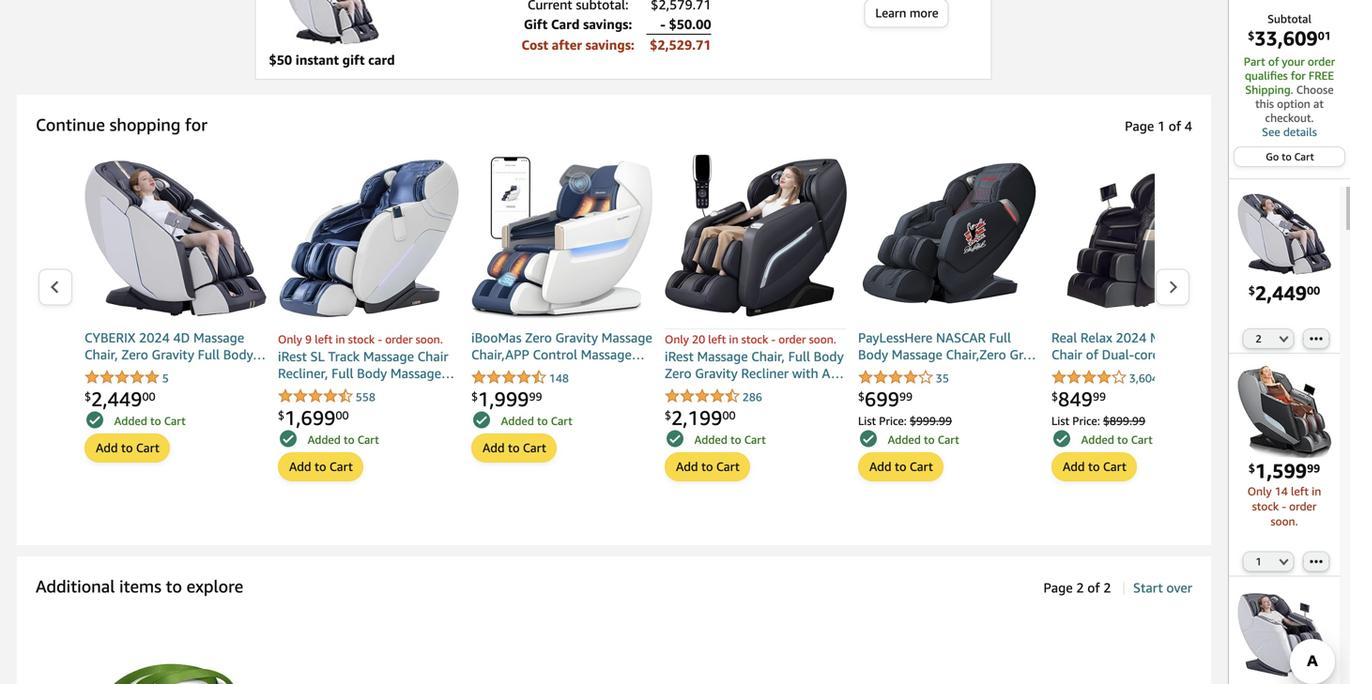 Task type: locate. For each thing, give the bounding box(es) containing it.
1 vertical spatial page
[[1044, 580, 1073, 596]]

$ 1,999 99
[[471, 387, 542, 411]]

- for only 14 left in stock - order soon.
[[1282, 500, 1287, 513]]

only inside only 9 left in stock - order soon. irest sl track massage chair recliner, full body massage…
[[278, 333, 302, 346]]

1 horizontal spatial chair
[[1052, 347, 1083, 363]]

9
[[305, 333, 312, 346]]

1 horizontal spatial price:
[[1073, 415, 1100, 428]]

soon.
[[416, 333, 443, 346], [809, 333, 836, 346], [1271, 515, 1298, 528]]

1 horizontal spatial only
[[665, 333, 689, 346]]

massage…
[[581, 347, 645, 363], [391, 366, 455, 381]]

for right the shopping
[[185, 115, 207, 135]]

$ up part
[[1248, 29, 1255, 42]]

list for 849
[[1052, 415, 1070, 428]]

card
[[551, 16, 580, 32]]

add for iboomas zero gravity massage chair,app control massage…
[[483, 441, 505, 455]]

- up irest sl track massage chair recliner, full body massage… link
[[378, 333, 382, 346]]

35
[[936, 372, 949, 385]]

body up 558
[[357, 366, 387, 381]]

add to cart for paylesshere nascar full body massage chair,zero gr…
[[870, 460, 933, 474]]

left right 9
[[315, 333, 333, 346]]

alert image down 5 link
[[86, 412, 103, 429]]

$ down 148 link
[[471, 390, 478, 403]]

chair left chair,app
[[418, 349, 448, 364]]

add to cart for iboomas zero gravity massage chair,app control massage…
[[483, 441, 546, 455]]

1 vertical spatial massage…
[[391, 366, 455, 381]]

savings: up cost after savings:
[[583, 16, 632, 32]]

0 horizontal spatial gravity
[[152, 347, 194, 363]]

0 horizontal spatial chair,
[[85, 347, 118, 363]]

$ down the 35 link in the bottom of the page
[[858, 390, 865, 403]]

irest down 20
[[665, 349, 694, 364]]

1 horizontal spatial irest
[[665, 349, 694, 364]]

chair, inside cyberix 2024 4d massage chair, zero gravity full body…
[[85, 347, 118, 363]]

0 vertical spatial gravity
[[555, 330, 598, 346]]

add down '1,999'
[[483, 441, 505, 455]]

35 link
[[858, 370, 949, 387]]

irest inside only 20 left in stock - order soon. irest massage chair, full body zero gravity recliner with a…
[[665, 349, 694, 364]]

99 for 699
[[900, 390, 913, 403]]

0 vertical spatial massage…
[[581, 347, 645, 363]]

soon. down 14
[[1271, 515, 1298, 528]]

iboomas zero gravity massage chair,app control massage… link
[[471, 330, 654, 367]]

nascar
[[936, 330, 986, 346]]

alert image down 1,699
[[280, 430, 297, 447]]

$
[[1248, 29, 1255, 42], [1249, 284, 1255, 297], [85, 390, 91, 403], [471, 390, 478, 403], [858, 390, 865, 403], [1052, 390, 1058, 403], [278, 409, 285, 422], [665, 409, 671, 422], [1249, 462, 1255, 475]]

chair,
[[85, 347, 118, 363], [752, 349, 785, 364]]

dropdown image for 2,449
[[1279, 335, 1289, 343]]

286 link
[[665, 389, 762, 406]]

0 horizontal spatial in
[[336, 333, 345, 346]]

2 vertical spatial gravity
[[695, 366, 738, 381]]

added down list price: $999.99
[[888, 433, 921, 446]]

of inside part of your order qualifies for free shipping.
[[1269, 55, 1279, 68]]

99 for 1,999
[[529, 390, 542, 403]]

1 vertical spatial dropdown image
[[1279, 558, 1289, 566]]

zero up 5 link
[[121, 347, 148, 363]]

99 inside $ 1,999 99
[[529, 390, 542, 403]]

next image
[[1168, 280, 1179, 294]]

zero up 286 link
[[665, 366, 692, 381]]

page for page 1 of 4
[[1125, 118, 1154, 134]]

stock down 14
[[1252, 500, 1279, 513]]

3,604
[[1130, 372, 1159, 385]]

stock for 1,699
[[348, 333, 375, 346]]

add to cart down list price: $899.99 at the right
[[1063, 460, 1127, 474]]

full inside cyberix 2024 4d massage chair, zero gravity full body…
[[198, 347, 220, 363]]

irest
[[278, 349, 307, 364], [665, 349, 694, 364]]

added down $ 1,999 99
[[501, 415, 534, 428]]

checkout.
[[1265, 111, 1314, 124]]

1 dropdown image from the top
[[1279, 335, 1289, 343]]

soon. inside only 20 left in stock - order soon. irest massage chair, full body zero gravity recliner with a…
[[809, 333, 836, 346]]

2024 up the dual-
[[1116, 330, 1147, 346]]

$ up only 14 left in stock - order soon.
[[1249, 462, 1255, 475]]

1 horizontal spatial body
[[814, 349, 844, 364]]

added to cart down $ 1,699 00
[[308, 433, 379, 446]]

add to cart submit down $ 2,199 00
[[666, 453, 749, 481]]

order up irest sl track massage chair recliner, full body massage… link
[[385, 333, 413, 346]]

2 2024 from the left
[[1116, 330, 1147, 346]]

2 alert image from the left
[[860, 430, 877, 447]]

1 vertical spatial savings:
[[586, 37, 635, 53]]

1 horizontal spatial zero
[[525, 330, 552, 346]]

2 horizontal spatial alert image
[[1054, 430, 1071, 447]]

2,449
[[1255, 281, 1307, 305], [91, 387, 142, 411]]

$ 2,449 00
[[1249, 281, 1320, 305], [85, 387, 155, 411]]

in inside only 20 left in stock - order soon. irest massage chair, full body zero gravity recliner with a…
[[729, 333, 739, 346]]

add down 5 link
[[96, 441, 118, 455]]

0 horizontal spatial for
[[185, 115, 207, 135]]

soon. for 2,199
[[809, 333, 836, 346]]

add to cart submit down $ 1,999 99
[[472, 435, 556, 462]]

558 link
[[278, 389, 376, 406]]

1 horizontal spatial left
[[708, 333, 726, 346]]

$ inside $ 849 99
[[1052, 390, 1058, 403]]

1 horizontal spatial in
[[729, 333, 739, 346]]

core
[[1135, 347, 1160, 363]]

added down 5 link
[[114, 415, 147, 428]]

in up track on the bottom of the page
[[336, 333, 345, 346]]

chair down real
[[1052, 347, 1083, 363]]

alert image down list price: $999.99
[[860, 430, 877, 447]]

1 horizontal spatial stock
[[742, 333, 768, 346]]

99 inside $ 849 99
[[1093, 390, 1106, 403]]

$ inside '$ 699 99'
[[858, 390, 865, 403]]

2 horizontal spatial only
[[1248, 485, 1272, 498]]

2024
[[139, 330, 170, 346], [1116, 330, 1147, 346]]

99
[[529, 390, 542, 403], [900, 390, 913, 403], [1093, 390, 1106, 403], [1307, 462, 1320, 475]]

1 horizontal spatial alert image
[[860, 430, 877, 447]]

- inside only 14 left in stock - order soon.
[[1282, 500, 1287, 513]]

only 20 left in stock - order soon. irest massage chair, full body zero gravity recliner with a…
[[665, 333, 844, 381]]

only for 1,699
[[278, 333, 302, 346]]

99 inside $ 1,599 99
[[1307, 462, 1320, 475]]

full
[[989, 330, 1011, 346], [198, 347, 220, 363], [788, 349, 810, 364], [332, 366, 354, 381]]

add to cart submit down list price: $999.99
[[859, 453, 943, 481]]

1 horizontal spatial 2024
[[1116, 330, 1147, 346]]

99 inside '$ 699 99'
[[900, 390, 913, 403]]

0 horizontal spatial 2024
[[139, 330, 170, 346]]

0 horizontal spatial price:
[[879, 415, 907, 428]]

1 horizontal spatial $ 2,449 00
[[1249, 281, 1320, 305]]

$ 1,699 00
[[278, 406, 349, 430]]

stock up the irest massage chair, full body zero gravity recliner with a… link
[[742, 333, 768, 346]]

left inside only 9 left in stock - order soon. irest sl track massage chair recliner, full body massage…
[[315, 333, 333, 346]]

cyberix 2024 4d massage chair, zero gravity full body…
[[85, 330, 266, 363]]

order up free
[[1308, 55, 1335, 68]]

order for only 14 left in stock - order soon.
[[1289, 500, 1317, 513]]

00
[[1307, 284, 1320, 297], [142, 390, 155, 403], [336, 409, 349, 422], [723, 409, 736, 422]]

1,999
[[478, 387, 529, 411]]

full down track on the bottom of the page
[[332, 366, 354, 381]]

cost
[[521, 37, 548, 53]]

irest up recliner,
[[278, 349, 307, 364]]

3 alert image from the left
[[1054, 430, 1071, 447]]

price:
[[879, 415, 907, 428], [1073, 415, 1100, 428]]

0 horizontal spatial $ 2,449 00
[[85, 387, 155, 411]]

learn
[[876, 6, 907, 20]]

full inside only 20 left in stock - order soon. irest massage chair, full body zero gravity recliner with a…
[[788, 349, 810, 364]]

gravity
[[555, 330, 598, 346], [152, 347, 194, 363], [695, 366, 738, 381]]

add to cart for real relax 2024 massage chair of dual-core s track, f…
[[1063, 460, 1127, 474]]

1 vertical spatial 1
[[1256, 556, 1262, 568]]

only left 20
[[665, 333, 689, 346]]

in right 14
[[1312, 485, 1322, 498]]

$ down 286 link
[[665, 409, 671, 422]]

alert image down '1,999'
[[473, 412, 490, 429]]

0 horizontal spatial alert image
[[667, 430, 684, 447]]

chair inside real relax 2024 massage chair of dual-core s track, f…
[[1052, 347, 1083, 363]]

previous image
[[50, 280, 60, 294]]

00 down cyberix 2024 4d massage chair, zero gravity full body airbag massage,heating function,thai stretching recliner with longer sl track,electric calfrest extension,ai voice control mt398 (white) image
[[1307, 284, 1320, 297]]

1 list from the left
[[858, 415, 876, 428]]

add to cart submit down list price: $899.99 at the right
[[1053, 453, 1136, 481]]

dropdown image down only 14 left in stock - order soon.
[[1279, 558, 1289, 566]]

savings:
[[583, 16, 632, 32], [586, 37, 635, 53]]

soon. for 1,699
[[416, 333, 443, 346]]

dropdown image
[[1279, 335, 1289, 343], [1279, 558, 1289, 566]]

0 vertical spatial for
[[1291, 69, 1306, 82]]

in inside only 9 left in stock - order soon. irest sl track massage chair recliner, full body massage…
[[336, 333, 345, 346]]

irest inside only 9 left in stock - order soon. irest sl track massage chair recliner, full body massage…
[[278, 349, 307, 364]]

alert image
[[667, 430, 684, 447], [860, 430, 877, 447], [1054, 430, 1071, 447]]

add to cart down 5 link
[[96, 441, 160, 455]]

add to cart down list price: $999.99
[[870, 460, 933, 474]]

of up qualifies
[[1269, 55, 1279, 68]]

1 horizontal spatial gravity
[[555, 330, 598, 346]]

order inside only 9 left in stock - order soon. irest sl track massage chair recliner, full body massage…
[[385, 333, 413, 346]]

0 vertical spatial 2,449
[[1255, 281, 1307, 305]]

gift card savings:
[[524, 16, 632, 32]]

1 horizontal spatial 1
[[1256, 556, 1262, 568]]

0 vertical spatial page
[[1125, 118, 1154, 134]]

go to cart
[[1266, 151, 1314, 163]]

0 horizontal spatial stock
[[348, 333, 375, 346]]

soon. inside only 9 left in stock - order soon. irest sl track massage chair recliner, full body massage…
[[416, 333, 443, 346]]

00 down 558 link
[[336, 409, 349, 422]]

0 horizontal spatial left
[[315, 333, 333, 346]]

99 for 1,599
[[1307, 462, 1320, 475]]

$ inside $ 1,599 99
[[1249, 462, 1255, 475]]

2 dropdown image from the top
[[1279, 558, 1289, 566]]

track,
[[1174, 347, 1209, 363]]

in
[[336, 333, 345, 346], [729, 333, 739, 346], [1312, 485, 1322, 498]]

list down 699 at the bottom of page
[[858, 415, 876, 428]]

alert image
[[86, 412, 103, 429], [473, 412, 490, 429], [280, 430, 297, 447]]

added for paylesshere nascar full body massage chair,zero gr…
[[888, 433, 921, 446]]

real relax 2024 massage chair of dual-core s track, full body massage recliner of zero gravity with app control, black and gr image
[[1052, 147, 1234, 330]]

2 price: from the left
[[1073, 415, 1100, 428]]

add to cart down $ 1,999 99
[[483, 441, 546, 455]]

0 horizontal spatial only
[[278, 333, 302, 346]]

mazzup massage chair full body: full body massage chair with wireless charging, bluetooth, airbag, foot roller, zero gravity sl track 3d massage chair mu411 (grey) image
[[1238, 365, 1332, 459]]

2 horizontal spatial body
[[858, 347, 888, 363]]

4
[[1185, 118, 1193, 134]]

add to cart down $ 2,199 00
[[676, 460, 740, 474]]

2 horizontal spatial left
[[1291, 485, 1309, 498]]

massage down 20
[[697, 349, 748, 364]]

stock inside only 20 left in stock - order soon. irest massage chair, full body zero gravity recliner with a…
[[742, 333, 768, 346]]

massage inside only 20 left in stock - order soon. irest massage chair, full body zero gravity recliner with a…
[[697, 349, 748, 364]]

only left 14
[[1248, 485, 1272, 498]]

gravity inside cyberix 2024 4d massage chair, zero gravity full body…
[[152, 347, 194, 363]]

1 horizontal spatial chair,
[[752, 349, 785, 364]]

added down $ 2,199 00
[[695, 433, 728, 446]]

page
[[1125, 118, 1154, 134], [1044, 580, 1073, 596]]

at
[[1314, 97, 1324, 110]]

massage right track on the bottom of the page
[[363, 349, 414, 364]]

massage up the 35 link in the bottom of the page
[[892, 347, 943, 363]]

left right 14
[[1291, 485, 1309, 498]]

full inside only 9 left in stock - order soon. irest sl track massage chair recliner, full body massage…
[[332, 366, 354, 381]]

this
[[1256, 97, 1274, 110]]

order
[[1308, 55, 1335, 68], [385, 333, 413, 346], [779, 333, 806, 346], [1289, 500, 1317, 513]]

2 vertical spatial zero
[[665, 366, 692, 381]]

order inside only 20 left in stock - order soon. irest massage chair, full body zero gravity recliner with a…
[[779, 333, 806, 346]]

0 horizontal spatial list
[[858, 415, 876, 428]]

savings: down gift card savings:
[[586, 37, 635, 53]]

massage inside "paylesshere nascar full body massage chair,zero gr…"
[[892, 347, 943, 363]]

$999.99
[[910, 415, 952, 428]]

0 horizontal spatial zero
[[121, 347, 148, 363]]

$ down recliner,
[[278, 409, 285, 422]]

for inside part of your order qualifies for free shipping.
[[1291, 69, 1306, 82]]

chair, up 'recliner'
[[752, 349, 785, 364]]

1 horizontal spatial alert image
[[280, 430, 297, 447]]

massage up s
[[1150, 330, 1201, 346]]

cyberix 2024 4d massage chair, zero gravity full body airbag massage,heating function,thai stretching recliner with longer sl track,electric calfrest extension,ai voice control mt398 (white) image
[[1238, 187, 1332, 281]]

left for 2,199
[[708, 333, 726, 346]]

1 left 4
[[1158, 118, 1165, 134]]

1 horizontal spatial massage…
[[581, 347, 645, 363]]

order inside part of your order qualifies for free shipping.
[[1308, 55, 1335, 68]]

0 horizontal spatial soon.
[[416, 333, 443, 346]]

gravity up 286 link
[[695, 366, 738, 381]]

0 vertical spatial zero
[[525, 330, 552, 346]]

add
[[96, 441, 118, 455], [483, 441, 505, 455], [289, 460, 311, 474], [676, 460, 698, 474], [870, 460, 892, 474], [1063, 460, 1085, 474]]

only 9 left in stock - order soon. irest sl track massage chair recliner, full body massage…
[[278, 333, 455, 381]]

list down "849" at the bottom of the page
[[1052, 415, 1070, 428]]

added for cyberix 2024 4d massage chair, zero gravity full body…
[[114, 415, 147, 428]]

full up gr…
[[989, 330, 1011, 346]]

0 horizontal spatial page
[[1044, 580, 1073, 596]]

stock up track on the bottom of the page
[[348, 333, 375, 346]]

2 horizontal spatial soon.
[[1271, 515, 1298, 528]]

0 horizontal spatial irest
[[278, 349, 307, 364]]

in for 1,699
[[336, 333, 345, 346]]

added for real relax 2024 massage chair of dual-core s track, f…
[[1082, 433, 1115, 446]]

stock
[[348, 333, 375, 346], [742, 333, 768, 346], [1252, 500, 1279, 513]]

add to cart for cyberix 2024 4d massage chair, zero gravity full body…
[[96, 441, 160, 455]]

gr…
[[1010, 347, 1036, 363]]

$50 instant gift card
[[269, 52, 395, 68]]

2 list from the left
[[1052, 415, 1070, 428]]

body down paylesshere
[[858, 347, 888, 363]]

5
[[162, 372, 169, 385]]

list
[[73, 147, 1350, 527]]

alert image down list price: $899.99 at the right
[[1054, 430, 1071, 447]]

see
[[1262, 125, 1281, 139]]

soon. inside only 14 left in stock - order soon.
[[1271, 515, 1298, 528]]

of left 4
[[1169, 118, 1181, 134]]

added to cart down $ 1,999 99
[[501, 415, 573, 428]]

cost after savings:
[[521, 37, 635, 53]]

2 horizontal spatial 2
[[1256, 333, 1262, 345]]

2 horizontal spatial in
[[1312, 485, 1322, 498]]

3,604 link
[[1052, 370, 1159, 387]]

full left body…
[[198, 347, 220, 363]]

price: down '$ 699 99'
[[879, 415, 907, 428]]

left inside only 14 left in stock - order soon.
[[1291, 485, 1309, 498]]

1 horizontal spatial for
[[1291, 69, 1306, 82]]

1 irest from the left
[[278, 349, 307, 364]]

- $50.00
[[660, 16, 711, 32]]

2024 inside real relax 2024 massage chair of dual-core s track, f…
[[1116, 330, 1147, 346]]

paylesshere
[[858, 330, 933, 346]]

- inside only 9 left in stock - order soon. irest sl track massage chair recliner, full body massage…
[[378, 333, 382, 346]]

massage left 20
[[602, 330, 652, 346]]

4d
[[173, 330, 190, 346]]

for down your
[[1291, 69, 1306, 82]]

1 vertical spatial zero
[[121, 347, 148, 363]]

0 vertical spatial dropdown image
[[1279, 335, 1289, 343]]

only left 9
[[278, 333, 302, 346]]

1 price: from the left
[[879, 415, 907, 428]]

stock inside only 9 left in stock - order soon. irest sl track massage chair recliner, full body massage…
[[348, 333, 375, 346]]

left inside only 20 left in stock - order soon. irest massage chair, full body zero gravity recliner with a…
[[708, 333, 726, 346]]

add to cart submit for cyberix 2024 4d massage chair, zero gravity full body…
[[85, 435, 169, 462]]

0 horizontal spatial 2
[[1077, 580, 1084, 596]]

1 horizontal spatial 2,449
[[1255, 281, 1307, 305]]

0 horizontal spatial massage…
[[391, 366, 455, 381]]

chair
[[1052, 347, 1083, 363], [418, 349, 448, 364]]

1 vertical spatial gravity
[[152, 347, 194, 363]]

558
[[356, 391, 376, 404]]

0 horizontal spatial chair
[[418, 349, 448, 364]]

- down 14
[[1282, 500, 1287, 513]]

1 horizontal spatial list
[[1052, 415, 1070, 428]]

1 horizontal spatial page
[[1125, 118, 1154, 134]]

0 horizontal spatial 2,449
[[91, 387, 142, 411]]

add down list price: $999.99
[[870, 460, 892, 474]]

in for 2,199
[[729, 333, 739, 346]]

1 2024 from the left
[[139, 330, 170, 346]]

items
[[119, 577, 161, 597]]

286
[[743, 391, 762, 404]]

gravity inside only 20 left in stock - order soon. irest massage chair, full body zero gravity recliner with a…
[[695, 366, 738, 381]]

1 horizontal spatial soon.
[[809, 333, 836, 346]]

0 vertical spatial 1
[[1158, 118, 1165, 134]]

stock inside only 14 left in stock - order soon.
[[1252, 500, 1279, 513]]

price: down $ 849 99 in the right bottom of the page
[[1073, 415, 1100, 428]]

for
[[1291, 69, 1306, 82], [185, 115, 207, 135]]

2,449 inside list
[[91, 387, 142, 411]]

of down relax
[[1086, 347, 1099, 363]]

2 horizontal spatial gravity
[[695, 366, 738, 381]]

1,699
[[285, 406, 336, 430]]

$ up list price: $899.99 at the right
[[1052, 390, 1058, 403]]

- up the irest massage chair, full body zero gravity recliner with a… link
[[771, 333, 776, 346]]

added to cart
[[114, 415, 186, 428], [501, 415, 573, 428], [308, 433, 379, 446], [695, 433, 766, 446], [888, 433, 959, 446], [1082, 433, 1153, 446]]

1
[[1158, 118, 1165, 134], [1256, 556, 1262, 568]]

chair, down cyberix
[[85, 347, 118, 363]]

gravity inside iboomas zero gravity massage chair,app control massage…
[[555, 330, 598, 346]]

dropdown image up mazzup massage chair full body: full body massage chair with wireless charging, bluetooth, airbag, foot roller, zero gravity sl track 3d massage chair mu411 (grey) image
[[1279, 335, 1289, 343]]

1 vertical spatial 2,449
[[91, 387, 142, 411]]

2024 left 4d
[[139, 330, 170, 346]]

added down list price: $899.99 at the right
[[1082, 433, 1115, 446]]

zero inside iboomas zero gravity massage chair,app control massage…
[[525, 330, 552, 346]]

gravity down 4d
[[152, 347, 194, 363]]

0 horizontal spatial 1
[[1158, 118, 1165, 134]]

99 up only 14 left in stock - order soon.
[[1307, 462, 1320, 475]]

page left start
[[1044, 580, 1073, 596]]

2 horizontal spatial zero
[[665, 366, 692, 381]]

zero up control
[[525, 330, 552, 346]]

2 horizontal spatial alert image
[[473, 412, 490, 429]]

list price: $899.99
[[1052, 415, 1146, 428]]

body up a…
[[814, 349, 844, 364]]

2 irest from the left
[[665, 349, 694, 364]]

order inside only 14 left in stock - order soon.
[[1289, 500, 1317, 513]]

body inside "paylesshere nascar full body massage chair,zero gr…"
[[858, 347, 888, 363]]

only
[[278, 333, 302, 346], [665, 333, 689, 346], [1248, 485, 1272, 498]]

added to cart down $899.99
[[1082, 433, 1153, 446]]

explore
[[187, 577, 243, 597]]

petsafe nylon dog leash - strong, durable, traditional style leash with easy to use bolt snap - 1 in. x 6 ft., apple green image
[[70, 609, 253, 685]]

0 horizontal spatial body
[[357, 366, 387, 381]]

- inside only 20 left in stock - order soon. irest massage chair, full body zero gravity recliner with a…
[[771, 333, 776, 346]]

additional
[[36, 577, 115, 597]]

849
[[1058, 387, 1093, 411]]

2 horizontal spatial stock
[[1252, 500, 1279, 513]]

0 horizontal spatial alert image
[[86, 412, 103, 429]]

savings: for cost after savings:
[[586, 37, 635, 53]]

order down $ 1,599 99
[[1289, 500, 1317, 513]]

add to cart
[[96, 441, 160, 455], [483, 441, 546, 455], [289, 460, 353, 474], [676, 460, 740, 474], [870, 460, 933, 474], [1063, 460, 1127, 474]]

massage
[[193, 330, 244, 346], [602, 330, 652, 346], [1150, 330, 1201, 346], [892, 347, 943, 363], [363, 349, 414, 364], [697, 349, 748, 364]]

Add to Cart submit
[[85, 435, 169, 462], [472, 435, 556, 462], [279, 453, 362, 481], [666, 453, 749, 481], [859, 453, 943, 481], [1053, 453, 1136, 481]]

only inside only 20 left in stock - order soon. irest massage chair, full body zero gravity recliner with a…
[[665, 333, 689, 346]]

left right 20
[[708, 333, 726, 346]]

0 vertical spatial savings:
[[583, 16, 632, 32]]

order for only 20 left in stock - order soon. irest massage chair, full body zero gravity recliner with a…
[[779, 333, 806, 346]]

subtotal
[[1268, 12, 1312, 25]]

in right 20
[[729, 333, 739, 346]]

only inside only 14 left in stock - order soon.
[[1248, 485, 1272, 498]]

page left 4
[[1125, 118, 1154, 134]]



Task type: describe. For each thing, give the bounding box(es) containing it.
stock for 2,199
[[742, 333, 768, 346]]

part
[[1244, 55, 1266, 68]]

14
[[1275, 485, 1288, 498]]

alert image for 1,999
[[473, 412, 490, 429]]

add to cart submit for paylesshere nascar full body massage chair,zero gr…
[[859, 453, 943, 481]]

page 2 of 2
[[1044, 580, 1111, 596]]

alert image for 699
[[860, 430, 877, 447]]

with
[[792, 366, 819, 381]]

148 link
[[471, 370, 569, 387]]

massage… inside only 9 left in stock - order soon. irest sl track massage chair recliner, full body massage…
[[391, 366, 455, 381]]

massage inside iboomas zero gravity massage chair,app control massage…
[[602, 330, 652, 346]]

20
[[692, 333, 705, 346]]

$ inside $ 2,199 00
[[665, 409, 671, 422]]

control
[[533, 347, 577, 363]]

to inside the go to cart link
[[1282, 151, 1292, 163]]

paylesshere nascar full body massage chair,zero gravity electric shiatsu massage chair recliner with heat therapy foot roller image
[[858, 147, 1040, 330]]

additional items to explore
[[36, 577, 243, 597]]

full inside "paylesshere nascar full body massage chair,zero gr…"
[[989, 330, 1011, 346]]

only 14 left in stock - order soon.
[[1248, 485, 1322, 528]]

add for cyberix 2024 4d massage chair, zero gravity full body…
[[96, 441, 118, 455]]

00 inside $ 1,699 00
[[336, 409, 349, 422]]

shipping.
[[1246, 83, 1294, 96]]

$ 2,199 00
[[665, 406, 736, 430]]

iboomas zero gravity massage chair,app control massage chair full body with back and calf heating,electric leg extension,sl t image
[[471, 147, 654, 330]]

1 vertical spatial $ 2,449 00
[[85, 387, 155, 411]]

track
[[328, 349, 360, 364]]

$ down 5 link
[[85, 390, 91, 403]]

a…
[[822, 366, 844, 381]]

gift
[[342, 52, 365, 68]]

- for only 20 left in stock - order soon. irest massage chair, full body zero gravity recliner with a…
[[771, 333, 776, 346]]

massage inside only 9 left in stock - order soon. irest sl track massage chair recliner, full body massage…
[[363, 349, 414, 364]]

$899.99
[[1103, 415, 1146, 428]]

dual-
[[1102, 347, 1135, 363]]

added to cart down $ 2,199 00
[[695, 433, 766, 446]]

add to cart submit down $ 1,699 00
[[279, 453, 362, 481]]

5 link
[[85, 370, 169, 387]]

choose this option at checkout. see details
[[1256, 83, 1334, 139]]

order for only 9 left in stock - order soon. irest sl track massage chair recliner, full body massage…
[[385, 333, 413, 346]]

f…
[[1212, 347, 1232, 363]]

list containing 2,449
[[73, 147, 1350, 527]]

savings: for gift card savings:
[[583, 16, 632, 32]]

148
[[549, 372, 569, 385]]

added to cart for real relax 2024 massage chair of dual-core s track, f…
[[1082, 433, 1153, 446]]

start
[[1133, 580, 1163, 596]]

start over link
[[1133, 580, 1193, 596]]

99 for 849
[[1093, 390, 1106, 403]]

list for 699
[[858, 415, 876, 428]]

alert image for 849
[[1054, 430, 1071, 447]]

page 1 of 4
[[1125, 118, 1193, 134]]

price: for 699
[[879, 415, 907, 428]]

details
[[1284, 125, 1317, 139]]

$50
[[269, 52, 292, 68]]

add down 2,199
[[676, 460, 698, 474]]

shopping
[[109, 115, 181, 135]]

$50.00
[[669, 16, 711, 32]]

$ down cyberix 2024 4d massage chair, zero gravity full body airbag massage,heating function,thai stretching recliner with longer sl track,electric calfrest extension,ai voice control mt398 (white) image
[[1249, 284, 1255, 297]]

added to cart for paylesshere nascar full body massage chair,zero gr…
[[888, 433, 959, 446]]

- for only 9 left in stock - order soon. irest sl track massage chair recliner, full body massage…
[[378, 333, 382, 346]]

2024 inside cyberix 2024 4d massage chair, zero gravity full body…
[[139, 330, 170, 346]]

real relax 2024 massage chair of dual-core s track, f… link
[[1052, 330, 1234, 367]]

added down $ 1,699 00
[[308, 433, 341, 446]]

of inside real relax 2024 massage chair of dual-core s track, f…
[[1086, 347, 1099, 363]]

more
[[910, 6, 939, 20]]

option
[[1277, 97, 1311, 110]]

$ 849 99
[[1052, 387, 1106, 411]]

start over
[[1133, 580, 1193, 596]]

cyberix 2024 4d massage chair full body zero gravity sl track shiatsu airbag massage recliner 15 auto programs+5 massage techniques,yoga stretch, waist heat &amp; ai control a306pro (white) image
[[1238, 588, 1332, 683]]

irest massage chair, full body zero gravity recliner with a… link
[[665, 348, 847, 385]]

zero inside only 20 left in stock - order soon. irest massage chair, full body zero gravity recliner with a…
[[665, 366, 692, 381]]

$ 699 99
[[858, 387, 913, 411]]

added to cart for iboomas zero gravity massage chair,app control massage…
[[501, 415, 573, 428]]

00 down 5 link
[[142, 390, 155, 403]]

$ inside subtotal $ 33,609 01
[[1248, 29, 1255, 42]]

1,599
[[1255, 459, 1307, 483]]

left for 1,699
[[315, 333, 333, 346]]

price: for 849
[[1073, 415, 1100, 428]]

paylesshere nascar full body massage chair,zero gr… link
[[858, 330, 1040, 367]]

item in your cart image
[[285, 0, 379, 51]]

1 alert image from the left
[[667, 430, 684, 447]]

instant
[[296, 52, 339, 68]]

cyberix 2024 4d massage chair, zero gravity full body… link
[[85, 330, 267, 367]]

irest for 1,699
[[278, 349, 307, 364]]

$2,529.71
[[650, 37, 711, 53]]

0 vertical spatial $ 2,449 00
[[1249, 281, 1320, 305]]

$ 1,599 99
[[1249, 459, 1320, 483]]

$ inside $ 1,999 99
[[471, 390, 478, 403]]

iboomas zero gravity massage chair,app control massage…
[[471, 330, 652, 363]]

over
[[1167, 580, 1193, 596]]

added to cart for cyberix 2024 4d massage chair, zero gravity full body…
[[114, 415, 186, 428]]

recliner
[[741, 366, 789, 381]]

body inside only 20 left in stock - order soon. irest massage chair, full body zero gravity recliner with a…
[[814, 349, 844, 364]]

sl
[[310, 349, 325, 364]]

00 inside $ 2,199 00
[[723, 409, 736, 422]]

zero inside cyberix 2024 4d massage chair, zero gravity full body…
[[121, 347, 148, 363]]

add to cart down $ 1,699 00
[[289, 460, 353, 474]]

list price: $999.99
[[858, 415, 952, 428]]

learn more
[[876, 6, 939, 20]]

real
[[1052, 330, 1077, 346]]

cyberix 2024 4d massage chair, zero gravity full body airbag massage,heating function,thai stretching recliner with longer sl image
[[85, 147, 267, 330]]

real relax 2024 massage chair of dual-core s track, f…
[[1052, 330, 1232, 363]]

01
[[1318, 29, 1331, 42]]

continue
[[36, 115, 105, 135]]

go
[[1266, 151, 1279, 163]]

irest for 2,199
[[665, 349, 694, 364]]

$ inside $ 1,699 00
[[278, 409, 285, 422]]

card
[[368, 52, 395, 68]]

chair, inside only 20 left in stock - order soon. irest massage chair, full body zero gravity recliner with a…
[[752, 349, 785, 364]]

add to cart submit for real relax 2024 massage chair of dual-core s track, f…
[[1053, 453, 1136, 481]]

your
[[1282, 55, 1305, 68]]

only for 2,199
[[665, 333, 689, 346]]

s
[[1163, 347, 1171, 363]]

dropdown image for 1,599
[[1279, 558, 1289, 566]]

- up the $2,529.71
[[660, 16, 666, 32]]

add down 1,699
[[289, 460, 311, 474]]

after
[[552, 37, 582, 53]]

1 vertical spatial for
[[185, 115, 207, 135]]

irest sl track massage chair recliner, full body massage… link
[[278, 348, 460, 385]]

massage inside real relax 2024 massage chair of dual-core s track, f…
[[1150, 330, 1201, 346]]

body…
[[223, 347, 266, 363]]

body inside only 9 left in stock - order soon. irest sl track massage chair recliner, full body massage…
[[357, 366, 387, 381]]

irest sl track massage chair recliner, full body massage chair with zero gravity, bluetooth speaker, airbags, heating, and fo image
[[278, 147, 460, 330]]

paylesshere nascar full body massage chair,zero gr…
[[858, 330, 1036, 363]]

chair,app
[[471, 347, 530, 363]]

2,199
[[671, 406, 723, 430]]

added for iboomas zero gravity massage chair,app control massage…
[[501, 415, 534, 428]]

recliner,
[[278, 366, 328, 381]]

iboomas
[[471, 330, 522, 346]]

add to cart submit for iboomas zero gravity massage chair,app control massage…
[[472, 435, 556, 462]]

massage… inside iboomas zero gravity massage chair,app control massage…
[[581, 347, 645, 363]]

irest massage chair, full body zero gravity recliner with ai voice control, sl track, bluetooth, yoga stretching, foot roller image
[[665, 147, 847, 330]]

1 horizontal spatial 2
[[1104, 580, 1111, 596]]

relax
[[1081, 330, 1113, 346]]

subtotal $ 33,609 01
[[1248, 12, 1331, 50]]

chair inside only 9 left in stock - order soon. irest sl track massage chair recliner, full body massage…
[[418, 349, 448, 364]]

add for real relax 2024 massage chair of dual-core s track, f…
[[1063, 460, 1085, 474]]

learn more button
[[865, 0, 948, 27]]

699
[[865, 387, 900, 411]]

in inside only 14 left in stock - order soon.
[[1312, 485, 1322, 498]]

massage inside cyberix 2024 4d massage chair, zero gravity full body…
[[193, 330, 244, 346]]

of left start
[[1088, 580, 1100, 596]]

page for page 2 of 2
[[1044, 580, 1073, 596]]

choose
[[1297, 83, 1334, 96]]

add for paylesshere nascar full body massage chair,zero gr…
[[870, 460, 892, 474]]

alert image for 2,449
[[86, 412, 103, 429]]

chair,zero
[[946, 347, 1006, 363]]

cyberix
[[85, 330, 136, 346]]



Task type: vqa. For each thing, say whether or not it's contained in the screenshot.
in inside Only 9 left in stock - order soon. iRest SL Track Massage Chair Recliner, Full Body Massage…
yes



